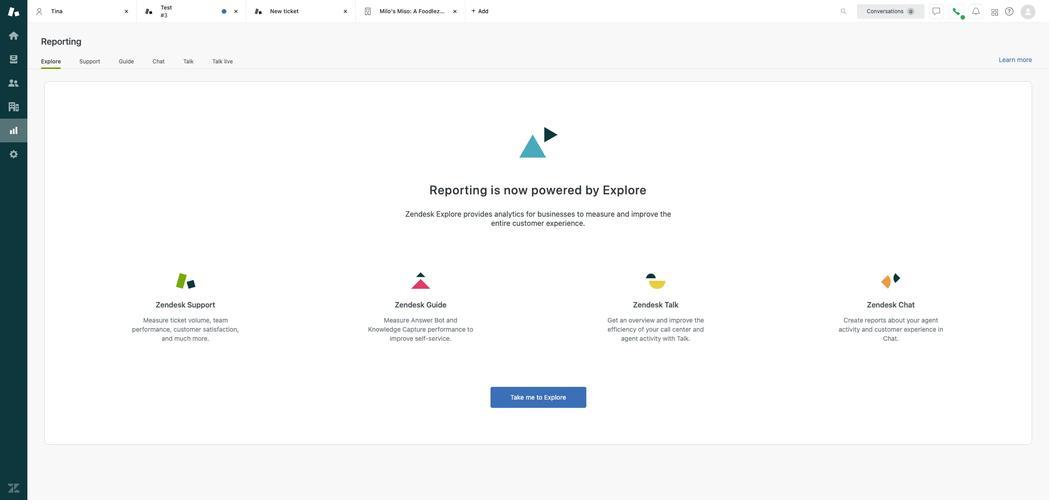 Task type: locate. For each thing, give the bounding box(es) containing it.
talk live link
[[212, 58, 233, 68]]

activity down of
[[640, 335, 661, 342]]

1 vertical spatial improve
[[669, 316, 693, 324]]

2 horizontal spatial customer
[[875, 325, 902, 333]]

support up volume,
[[187, 301, 215, 309]]

to right me
[[537, 394, 542, 401]]

talk inside talk link
[[183, 58, 194, 65]]

measure ticket volume, team performance, customer satisfaction, and much more.
[[132, 316, 239, 342]]

measure inside measure answer bot and knowledge capture performance to improve self-service.
[[384, 316, 409, 324]]

2 close image from the left
[[231, 7, 240, 16]]

to up experience.
[[577, 210, 584, 218]]

1 horizontal spatial to
[[537, 394, 542, 401]]

to inside zendesk explore provides analytics for businesses to measure and improve the entire customer experience.
[[577, 210, 584, 218]]

ticket for measure
[[170, 316, 187, 324]]

0 horizontal spatial to
[[467, 325, 473, 333]]

1 vertical spatial agent
[[621, 335, 638, 342]]

talk for talk live
[[212, 58, 223, 65]]

1 vertical spatial ticket
[[170, 316, 187, 324]]

2 vertical spatial to
[[537, 394, 542, 401]]

1 horizontal spatial close image
[[231, 7, 240, 16]]

0 horizontal spatial agent
[[621, 335, 638, 342]]

and right center
[[693, 325, 704, 333]]

learn more link
[[999, 56, 1032, 64]]

get started image
[[8, 30, 20, 42]]

and right the measure
[[617, 210, 629, 218]]

2 measure from the left
[[384, 316, 409, 324]]

get
[[608, 316, 618, 324]]

0 vertical spatial guide
[[119, 58, 134, 65]]

tina tab
[[27, 0, 137, 23]]

1 vertical spatial reporting
[[430, 183, 488, 197]]

improve up center
[[669, 316, 693, 324]]

0 vertical spatial the
[[660, 210, 671, 218]]

activity down create
[[839, 325, 860, 333]]

customer
[[512, 219, 544, 227], [174, 325, 201, 333], [875, 325, 902, 333]]

customer up much
[[174, 325, 201, 333]]

improve
[[631, 210, 658, 218], [669, 316, 693, 324], [390, 335, 413, 342]]

1 horizontal spatial ticket
[[283, 8, 299, 15]]

1 vertical spatial to
[[467, 325, 473, 333]]

zendesk
[[405, 210, 434, 218], [156, 301, 186, 309], [395, 301, 425, 309], [633, 301, 663, 309], [867, 301, 897, 309]]

customer inside measure ticket volume, team performance, customer satisfaction, and much more.
[[174, 325, 201, 333]]

guide left 'chat' link
[[119, 58, 134, 65]]

1 horizontal spatial activity
[[839, 325, 860, 333]]

zendesk for zendesk talk
[[633, 301, 663, 309]]

talk
[[183, 58, 194, 65], [212, 58, 223, 65], [665, 301, 679, 309]]

zendesk inside zendesk explore provides analytics for businesses to measure and improve the entire customer experience.
[[405, 210, 434, 218]]

explore right me
[[544, 394, 566, 401]]

improve inside get an overview and improve the efficiency of your call center and agent activity with talk.
[[669, 316, 693, 324]]

customer inside create reports about your agent activity and customer experience in chat.
[[875, 325, 902, 333]]

subsidiary
[[441, 8, 470, 15]]

and up performance
[[446, 316, 457, 324]]

0 horizontal spatial measure
[[143, 316, 168, 324]]

capture
[[402, 325, 426, 333]]

1 vertical spatial the
[[695, 316, 704, 324]]

1 horizontal spatial improve
[[631, 210, 658, 218]]

1 horizontal spatial your
[[907, 316, 920, 324]]

1 horizontal spatial support
[[187, 301, 215, 309]]

2 vertical spatial improve
[[390, 335, 413, 342]]

0 horizontal spatial customer
[[174, 325, 201, 333]]

talk right 'chat' link
[[183, 58, 194, 65]]

0 horizontal spatial close image
[[341, 7, 350, 16]]

close image left new
[[231, 7, 240, 16]]

0 horizontal spatial the
[[660, 210, 671, 218]]

of
[[638, 325, 644, 333]]

organizations image
[[8, 101, 20, 113]]

ticket right new
[[283, 8, 299, 15]]

2 close image from the left
[[450, 7, 460, 16]]

chat link
[[152, 58, 165, 68]]

measure inside measure ticket volume, team performance, customer satisfaction, and much more.
[[143, 316, 168, 324]]

chat
[[153, 58, 165, 65], [899, 301, 915, 309]]

zendesk products image
[[992, 9, 998, 15]]

close image left "milo's"
[[341, 7, 350, 16]]

talk left live
[[212, 58, 223, 65]]

reporting
[[41, 36, 81, 47], [430, 183, 488, 197]]

zendesk for zendesk chat
[[867, 301, 897, 309]]

improve right the measure
[[631, 210, 658, 218]]

your up experience on the bottom right of the page
[[907, 316, 920, 324]]

analytics
[[494, 210, 524, 218]]

explore right views "image" on the left of page
[[41, 58, 61, 65]]

ticket inside measure ticket volume, team performance, customer satisfaction, and much more.
[[170, 316, 187, 324]]

1 horizontal spatial talk
[[212, 58, 223, 65]]

0 horizontal spatial chat
[[153, 58, 165, 65]]

2 horizontal spatial talk
[[665, 301, 679, 309]]

ticket for new
[[283, 8, 299, 15]]

explore
[[41, 58, 61, 65], [603, 183, 647, 197], [436, 210, 462, 218], [544, 394, 566, 401]]

button displays agent's chat status as invisible. image
[[933, 8, 940, 15]]

zendesk chat
[[867, 301, 915, 309]]

0 horizontal spatial your
[[646, 325, 659, 333]]

close image inside milo's miso: a foodlez subsidiary tab
[[450, 7, 460, 16]]

measure
[[586, 210, 615, 218]]

an
[[620, 316, 627, 324]]

support link
[[79, 58, 100, 68]]

1 horizontal spatial close image
[[450, 7, 460, 16]]

close image inside new ticket tab
[[341, 7, 350, 16]]

ticket
[[283, 8, 299, 15], [170, 316, 187, 324]]

and down reports
[[862, 325, 873, 333]]

close image left add dropdown button
[[450, 7, 460, 16]]

0 horizontal spatial improve
[[390, 335, 413, 342]]

agent inside create reports about your agent activity and customer experience in chat.
[[921, 316, 938, 324]]

customer up chat.
[[875, 325, 902, 333]]

1 horizontal spatial guide
[[426, 301, 447, 309]]

agent
[[921, 316, 938, 324], [621, 335, 638, 342]]

your right of
[[646, 325, 659, 333]]

and inside measure answer bot and knowledge capture performance to improve self-service.
[[446, 316, 457, 324]]

team
[[213, 316, 228, 324]]

0 horizontal spatial talk
[[183, 58, 194, 65]]

1 measure from the left
[[143, 316, 168, 324]]

your inside create reports about your agent activity and customer experience in chat.
[[907, 316, 920, 324]]

1 horizontal spatial customer
[[512, 219, 544, 227]]

close image
[[341, 7, 350, 16], [450, 7, 460, 16]]

close image left #3
[[122, 7, 131, 16]]

explore left provides
[[436, 210, 462, 218]]

zendesk for zendesk support
[[156, 301, 186, 309]]

more
[[1017, 56, 1032, 63]]

performance,
[[132, 325, 172, 333]]

0 vertical spatial improve
[[631, 210, 658, 218]]

guide link
[[119, 58, 134, 68]]

customer down for
[[512, 219, 544, 227]]

add
[[478, 8, 489, 14]]

close image for new ticket
[[341, 7, 350, 16]]

talk inside talk live link
[[212, 58, 223, 65]]

talk for talk
[[183, 58, 194, 65]]

chat left talk link
[[153, 58, 165, 65]]

0 vertical spatial to
[[577, 210, 584, 218]]

2 horizontal spatial improve
[[669, 316, 693, 324]]

bot
[[435, 316, 445, 324]]

in
[[938, 325, 943, 333]]

reporting is now powered by explore
[[430, 183, 647, 197]]

by
[[585, 183, 600, 197]]

a
[[413, 8, 417, 15]]

chat up about at the right of page
[[899, 301, 915, 309]]

agent inside get an overview and improve the efficiency of your call center and agent activity with talk.
[[621, 335, 638, 342]]

to inside measure answer bot and knowledge capture performance to improve self-service.
[[467, 325, 473, 333]]

answer
[[411, 316, 433, 324]]

ticket inside tab
[[283, 8, 299, 15]]

1 vertical spatial activity
[[640, 335, 661, 342]]

improve down capture
[[390, 335, 413, 342]]

activity
[[839, 325, 860, 333], [640, 335, 661, 342]]

is
[[491, 183, 501, 197]]

take me to explore button
[[490, 387, 586, 408]]

explore link
[[41, 58, 61, 69]]

and inside create reports about your agent activity and customer experience in chat.
[[862, 325, 873, 333]]

0 vertical spatial your
[[907, 316, 920, 324]]

2 horizontal spatial to
[[577, 210, 584, 218]]

close image
[[122, 7, 131, 16], [231, 7, 240, 16]]

0 vertical spatial activity
[[839, 325, 860, 333]]

more.
[[192, 335, 209, 342]]

customer inside zendesk explore provides analytics for businesses to measure and improve the entire customer experience.
[[512, 219, 544, 227]]

agent down efficiency
[[621, 335, 638, 342]]

1 horizontal spatial the
[[695, 316, 704, 324]]

knowledge
[[368, 325, 401, 333]]

1 horizontal spatial measure
[[384, 316, 409, 324]]

0 horizontal spatial ticket
[[170, 316, 187, 324]]

much
[[174, 335, 191, 342]]

1 horizontal spatial chat
[[899, 301, 915, 309]]

zendesk image
[[8, 482, 20, 494]]

1 close image from the left
[[341, 7, 350, 16]]

now
[[504, 183, 528, 197]]

and left much
[[162, 335, 173, 342]]

create reports about your agent activity and customer experience in chat.
[[839, 316, 943, 342]]

milo's
[[380, 8, 396, 15]]

measure up knowledge
[[384, 316, 409, 324]]

and
[[617, 210, 629, 218], [446, 316, 457, 324], [657, 316, 668, 324], [693, 325, 704, 333], [862, 325, 873, 333], [162, 335, 173, 342]]

about
[[888, 316, 905, 324]]

the inside get an overview and improve the efficiency of your call center and agent activity with talk.
[[695, 316, 704, 324]]

0 vertical spatial support
[[79, 58, 100, 65]]

1 vertical spatial guide
[[426, 301, 447, 309]]

0 horizontal spatial reporting
[[41, 36, 81, 47]]

the
[[660, 210, 671, 218], [695, 316, 704, 324]]

and up call
[[657, 316, 668, 324]]

support left guide link
[[79, 58, 100, 65]]

create
[[844, 316, 863, 324]]

miso:
[[397, 8, 412, 15]]

1 horizontal spatial agent
[[921, 316, 938, 324]]

1 vertical spatial your
[[646, 325, 659, 333]]

1 close image from the left
[[122, 7, 131, 16]]

guide up bot
[[426, 301, 447, 309]]

and inside zendesk explore provides analytics for businesses to measure and improve the entire customer experience.
[[617, 210, 629, 218]]

ticket down "zendesk support"
[[170, 316, 187, 324]]

your
[[907, 316, 920, 324], [646, 325, 659, 333]]

learn
[[999, 56, 1015, 63]]

your inside get an overview and improve the efficiency of your call center and agent activity with talk.
[[646, 325, 659, 333]]

reporting up provides
[[430, 183, 488, 197]]

with
[[663, 335, 675, 342]]

notifications image
[[972, 8, 980, 15]]

0 horizontal spatial close image
[[122, 7, 131, 16]]

improve inside zendesk explore provides analytics for businesses to measure and improve the entire customer experience.
[[631, 210, 658, 218]]

support
[[79, 58, 100, 65], [187, 301, 215, 309]]

tab
[[137, 0, 246, 23]]

talk up call
[[665, 301, 679, 309]]

reporting up explore link
[[41, 36, 81, 47]]

to
[[577, 210, 584, 218], [467, 325, 473, 333], [537, 394, 542, 401]]

improve inside measure answer bot and knowledge capture performance to improve self-service.
[[390, 335, 413, 342]]

take me to explore
[[510, 394, 566, 401]]

0 vertical spatial reporting
[[41, 36, 81, 47]]

guide
[[119, 58, 134, 65], [426, 301, 447, 309]]

0 horizontal spatial activity
[[640, 335, 661, 342]]

measure
[[143, 316, 168, 324], [384, 316, 409, 324]]

agent up experience on the bottom right of the page
[[921, 316, 938, 324]]

0 vertical spatial ticket
[[283, 8, 299, 15]]

powered
[[531, 183, 582, 197]]

0 vertical spatial agent
[[921, 316, 938, 324]]

new ticket tab
[[246, 0, 356, 23]]

service.
[[428, 335, 452, 342]]

measure answer bot and knowledge capture performance to improve self-service.
[[368, 316, 473, 342]]

measure up performance,
[[143, 316, 168, 324]]

1 horizontal spatial reporting
[[430, 183, 488, 197]]

volume,
[[188, 316, 211, 324]]

to right performance
[[467, 325, 473, 333]]



Task type: describe. For each thing, give the bounding box(es) containing it.
zendesk guide
[[395, 301, 447, 309]]

milo's miso: a foodlez subsidiary tab
[[356, 0, 470, 23]]

measure for zendesk support
[[143, 316, 168, 324]]

explore right by
[[603, 183, 647, 197]]

reporting image
[[8, 125, 20, 136]]

reporting for reporting is now powered by explore
[[430, 183, 488, 197]]

call
[[661, 325, 671, 333]]

experience.
[[546, 219, 585, 227]]

satisfaction,
[[203, 325, 239, 333]]

milo's miso: a foodlez subsidiary
[[380, 8, 470, 15]]

get help image
[[1005, 7, 1014, 16]]

for
[[526, 210, 536, 218]]

and inside measure ticket volume, team performance, customer satisfaction, and much more.
[[162, 335, 173, 342]]

learn more
[[999, 56, 1032, 63]]

the inside zendesk explore provides analytics for businesses to measure and improve the entire customer experience.
[[660, 210, 671, 218]]

entire
[[491, 219, 510, 227]]

new ticket
[[270, 8, 299, 15]]

add button
[[465, 0, 494, 22]]

new
[[270, 8, 282, 15]]

zendesk explore provides analytics for businesses to measure and improve the entire customer experience.
[[405, 210, 671, 227]]

1 vertical spatial chat
[[899, 301, 915, 309]]

activity inside get an overview and improve the efficiency of your call center and agent activity with talk.
[[640, 335, 661, 342]]

#3
[[161, 12, 168, 18]]

overview
[[629, 316, 655, 324]]

reporting for reporting
[[41, 36, 81, 47]]

me
[[526, 394, 535, 401]]

close image inside tina tab
[[122, 7, 131, 16]]

to inside button
[[537, 394, 542, 401]]

self-
[[415, 335, 428, 342]]

tab containing test
[[137, 0, 246, 23]]

test
[[161, 4, 172, 11]]

zendesk talk
[[633, 301, 679, 309]]

0 horizontal spatial support
[[79, 58, 100, 65]]

live
[[224, 58, 233, 65]]

conversations
[[867, 8, 904, 14]]

performance
[[428, 325, 466, 333]]

close image for milo's miso: a foodlez subsidiary
[[450, 7, 460, 16]]

0 horizontal spatial guide
[[119, 58, 134, 65]]

talk link
[[183, 58, 194, 68]]

zendesk for zendesk explore provides analytics for businesses to measure and improve the entire customer experience.
[[405, 210, 434, 218]]

explore inside take me to explore button
[[544, 394, 566, 401]]

activity inside create reports about your agent activity and customer experience in chat.
[[839, 325, 860, 333]]

foodlez
[[419, 8, 440, 15]]

customers image
[[8, 77, 20, 89]]

efficiency
[[608, 325, 636, 333]]

measure for zendesk guide
[[384, 316, 409, 324]]

zendesk support image
[[8, 6, 20, 18]]

experience
[[904, 325, 936, 333]]

talk.
[[677, 335, 690, 342]]

businesses
[[538, 210, 575, 218]]

0 vertical spatial chat
[[153, 58, 165, 65]]

center
[[672, 325, 691, 333]]

explore inside zendesk explore provides analytics for businesses to measure and improve the entire customer experience.
[[436, 210, 462, 218]]

talk live
[[212, 58, 233, 65]]

main element
[[0, 0, 27, 500]]

take
[[510, 394, 524, 401]]

conversations button
[[857, 4, 925, 18]]

get an overview and improve the efficiency of your call center and agent activity with talk.
[[608, 316, 704, 342]]

zendesk support
[[156, 301, 215, 309]]

1 vertical spatial support
[[187, 301, 215, 309]]

chat.
[[883, 335, 899, 342]]

tabs tab list
[[27, 0, 831, 23]]

test #3
[[161, 4, 172, 18]]

admin image
[[8, 148, 20, 160]]

reports
[[865, 316, 886, 324]]

views image
[[8, 53, 20, 65]]

provides
[[463, 210, 492, 218]]

tina
[[51, 8, 63, 15]]

zendesk for zendesk guide
[[395, 301, 425, 309]]



Task type: vqa. For each thing, say whether or not it's contained in the screenshot.


